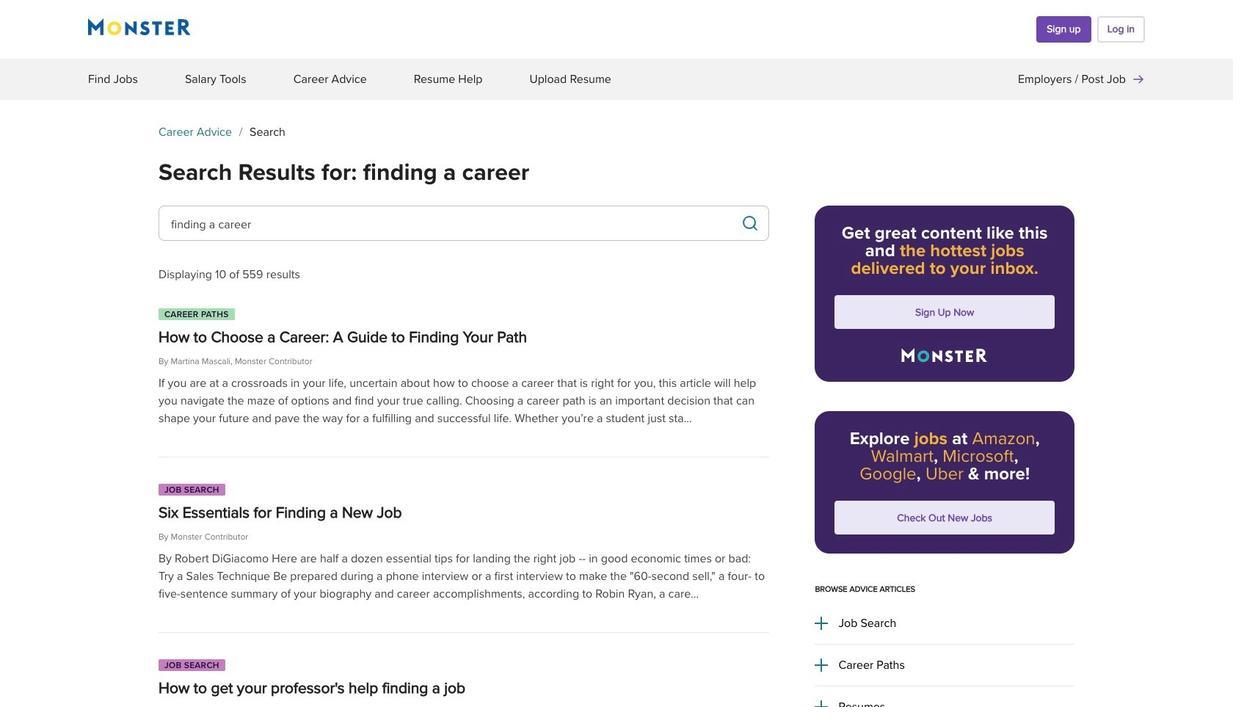 Task type: vqa. For each thing, say whether or not it's contained in the screenshot.
Search jobs, keywords, companies search box
no



Task type: describe. For each thing, give the bounding box(es) containing it.
monster image
[[88, 18, 191, 36]]

Search Career Advice text field
[[171, 207, 743, 242]]

search image
[[742, 214, 759, 232]]



Task type: locate. For each thing, give the bounding box(es) containing it.
main content
[[159, 100, 1075, 707]]



